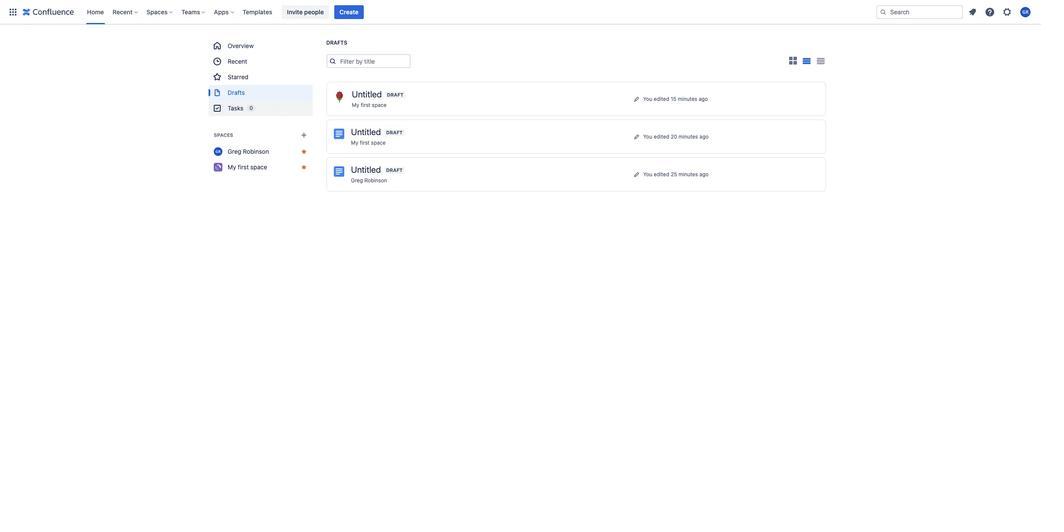 Task type: vqa. For each thing, say whether or not it's contained in the screenshot.
4.2
no



Task type: locate. For each thing, give the bounding box(es) containing it.
2 vertical spatial ago
[[700, 171, 709, 178]]

2 vertical spatial my first space
[[228, 164, 267, 171]]

1 horizontal spatial drafts
[[327, 39, 348, 46]]

1 vertical spatial drafts
[[228, 89, 245, 96]]

2 vertical spatial untitled
[[351, 165, 381, 175]]

Search field
[[877, 5, 964, 19]]

2 vertical spatial you
[[644, 171, 653, 178]]

greg inside "link"
[[228, 148, 241, 155]]

1 vertical spatial greg robinson link
[[351, 177, 387, 184]]

0 vertical spatial greg robinson link
[[208, 144, 313, 160]]

minutes right 25
[[679, 171, 699, 178]]

1 vertical spatial my first space
[[351, 140, 386, 146]]

2 you from the top
[[644, 133, 653, 140]]

home link
[[84, 5, 107, 19]]

0 horizontal spatial spaces
[[147, 8, 168, 15]]

0 vertical spatial my first space
[[352, 102, 387, 108]]

1 vertical spatial greg robinson
[[351, 177, 387, 184]]

group containing overview
[[208, 38, 313, 116]]

2 edited from the top
[[654, 133, 670, 140]]

3 edited from the top
[[654, 171, 670, 178]]

teams
[[182, 8, 200, 15]]

teams button
[[179, 5, 209, 19]]

0 horizontal spatial recent
[[113, 8, 133, 15]]

space
[[372, 102, 387, 108], [371, 140, 386, 146], [250, 164, 267, 171]]

1 unstar this space image from the top
[[300, 148, 307, 155]]

15
[[671, 96, 677, 102]]

apps button
[[211, 5, 238, 19]]

overview link
[[208, 38, 313, 54]]

draft
[[387, 92, 404, 98], [386, 130, 403, 135], [386, 167, 403, 173]]

recent inside dropdown button
[[113, 8, 133, 15]]

1 horizontal spatial greg robinson
[[351, 177, 387, 184]]

minutes
[[678, 96, 698, 102], [679, 133, 699, 140], [679, 171, 699, 178]]

0 vertical spatial untitled
[[352, 89, 382, 99]]

1 vertical spatial robinson
[[365, 177, 387, 184]]

greg robinson link
[[208, 144, 313, 160], [351, 177, 387, 184]]

0 vertical spatial my
[[352, 102, 360, 108]]

0 vertical spatial recent
[[113, 8, 133, 15]]

your profile and preferences image
[[1021, 7, 1031, 17]]

drafts link
[[208, 85, 313, 101]]

1 vertical spatial you
[[644, 133, 653, 140]]

edited for 15
[[654, 96, 670, 102]]

0 vertical spatial my first space link
[[352, 102, 387, 108]]

edited left 15
[[654, 96, 670, 102]]

0 vertical spatial unstar this space image
[[300, 148, 307, 155]]

ago
[[699, 96, 708, 102], [700, 133, 709, 140], [700, 171, 709, 178]]

spaces down tasks
[[214, 132, 233, 138]]

my
[[352, 102, 360, 108], [351, 140, 359, 146], [228, 164, 236, 171]]

space for you edited 15 minutes ago
[[372, 102, 387, 108]]

3 you from the top
[[644, 171, 653, 178]]

invite
[[287, 8, 303, 15]]

0 vertical spatial draft
[[387, 92, 404, 98]]

2 vertical spatial edited
[[654, 171, 670, 178]]

0 horizontal spatial robinson
[[243, 148, 269, 155]]

my first space link for you edited 15 minutes ago
[[352, 102, 387, 108]]

1 vertical spatial minutes
[[679, 133, 699, 140]]

1 edited from the top
[[654, 96, 670, 102]]

unstar this space image inside greg robinson "link"
[[300, 148, 307, 155]]

1 vertical spatial edited
[[654, 133, 670, 140]]

1 vertical spatial draft
[[386, 130, 403, 135]]

untitled
[[352, 89, 382, 99], [351, 127, 381, 137], [351, 165, 381, 175]]

banner
[[0, 0, 1042, 24]]

recent inside group
[[228, 58, 247, 65]]

0 vertical spatial robinson
[[243, 148, 269, 155]]

0 horizontal spatial greg robinson
[[228, 148, 269, 155]]

1 vertical spatial my first space link
[[351, 140, 386, 146]]

1 vertical spatial untitled
[[351, 127, 381, 137]]

settings icon image
[[1003, 7, 1013, 17]]

confluence image
[[23, 7, 74, 17], [23, 7, 74, 17]]

1 vertical spatial space
[[371, 140, 386, 146]]

draft for you edited 25 minutes ago
[[386, 167, 403, 173]]

greg
[[228, 148, 241, 155], [351, 177, 363, 184]]

untitled right page image
[[351, 165, 381, 175]]

you left 25
[[644, 171, 653, 178]]

1 vertical spatial my
[[351, 140, 359, 146]]

1 vertical spatial first
[[360, 140, 370, 146]]

1 vertical spatial recent
[[228, 58, 247, 65]]

0 horizontal spatial greg robinson link
[[208, 144, 313, 160]]

my first space link for you edited 20 minutes ago
[[351, 140, 386, 146]]

ago for you edited 25 minutes ago
[[700, 171, 709, 178]]

edited for 25
[[654, 171, 670, 178]]

2 vertical spatial draft
[[386, 167, 403, 173]]

overview
[[228, 42, 254, 49]]

starred
[[228, 73, 248, 81]]

invite people button
[[282, 5, 329, 19]]

my for you edited 20 minutes ago
[[351, 140, 359, 146]]

recent right home
[[113, 8, 133, 15]]

2 vertical spatial minutes
[[679, 171, 699, 178]]

you edited 20 minutes ago
[[644, 133, 709, 140]]

robinson
[[243, 148, 269, 155], [365, 177, 387, 184]]

0 vertical spatial first
[[361, 102, 371, 108]]

0 vertical spatial drafts
[[327, 39, 348, 46]]

you left 15
[[644, 96, 653, 102]]

edited left 20
[[654, 133, 670, 140]]

recent
[[113, 8, 133, 15], [228, 58, 247, 65]]

spaces right recent dropdown button
[[147, 8, 168, 15]]

2 unstar this space image from the top
[[300, 164, 307, 171]]

drafts
[[327, 39, 348, 46], [228, 89, 245, 96]]

1 vertical spatial greg
[[351, 177, 363, 184]]

1 vertical spatial unstar this space image
[[300, 164, 307, 171]]

20
[[671, 133, 678, 140]]

you left 20
[[644, 133, 653, 140]]

my for you edited 15 minutes ago
[[352, 102, 360, 108]]

0 horizontal spatial drafts
[[228, 89, 245, 96]]

you edited 25 minutes ago
[[644, 171, 709, 178]]

create
[[340, 8, 359, 15]]

1 horizontal spatial robinson
[[365, 177, 387, 184]]

group
[[208, 38, 313, 116]]

ago right 20
[[700, 133, 709, 140]]

draft for you edited 15 minutes ago
[[387, 92, 404, 98]]

untitled right page icon
[[351, 127, 381, 137]]

drafts up tasks
[[228, 89, 245, 96]]

minutes right 15
[[678, 96, 698, 102]]

0 vertical spatial spaces
[[147, 8, 168, 15]]

0 horizontal spatial greg
[[228, 148, 241, 155]]

you for you edited 20 minutes ago
[[644, 133, 653, 140]]

1 vertical spatial ago
[[700, 133, 709, 140]]

greg robinson
[[228, 148, 269, 155], [351, 177, 387, 184]]

1 horizontal spatial greg
[[351, 177, 363, 184]]

1 vertical spatial spaces
[[214, 132, 233, 138]]

0 vertical spatial ago
[[699, 96, 708, 102]]

drafts down create link
[[327, 39, 348, 46]]

0
[[249, 105, 253, 112]]

ago right 15
[[699, 96, 708, 102]]

0 vertical spatial you
[[644, 96, 653, 102]]

first
[[361, 102, 371, 108], [360, 140, 370, 146], [238, 164, 249, 171]]

recent up the starred
[[228, 58, 247, 65]]

starred link
[[208, 69, 313, 85]]

robinson inside "link"
[[243, 148, 269, 155]]

minutes right 20
[[679, 133, 699, 140]]

edited
[[654, 96, 670, 102], [654, 133, 670, 140], [654, 171, 670, 178]]

edited left 25
[[654, 171, 670, 178]]

1 horizontal spatial recent
[[228, 58, 247, 65]]

edited for 20
[[654, 133, 670, 140]]

0 vertical spatial edited
[[654, 96, 670, 102]]

templates
[[243, 8, 272, 15]]

0 vertical spatial space
[[372, 102, 387, 108]]

unstar this space image
[[300, 148, 307, 155], [300, 164, 307, 171]]

spaces
[[147, 8, 168, 15], [214, 132, 233, 138]]

people
[[304, 8, 324, 15]]

my first space link
[[352, 102, 387, 108], [351, 140, 386, 146], [208, 160, 313, 175]]

you
[[644, 96, 653, 102], [644, 133, 653, 140], [644, 171, 653, 178]]

0 vertical spatial greg robinson
[[228, 148, 269, 155]]

1 you from the top
[[644, 96, 653, 102]]

templates link
[[240, 5, 275, 19]]

invite people
[[287, 8, 324, 15]]

my first space
[[352, 102, 387, 108], [351, 140, 386, 146], [228, 164, 267, 171]]

search image
[[880, 8, 887, 15]]

unstar this space image inside my first space link
[[300, 164, 307, 171]]

0 vertical spatial minutes
[[678, 96, 698, 102]]

appswitcher icon image
[[8, 7, 18, 17]]

ago right 25
[[700, 171, 709, 178]]

0 vertical spatial greg
[[228, 148, 241, 155]]

untitled right :rose: image
[[352, 89, 382, 99]]



Task type: describe. For each thing, give the bounding box(es) containing it.
first for you edited 15 minutes ago
[[361, 102, 371, 108]]

recent link
[[208, 54, 313, 69]]

Filter by title field
[[338, 55, 410, 67]]

my first space for you edited 15 minutes ago
[[352, 102, 387, 108]]

:rose: image
[[334, 92, 345, 103]]

first for you edited 20 minutes ago
[[360, 140, 370, 146]]

unstar this space image for greg robinson
[[300, 148, 307, 155]]

space for you edited 20 minutes ago
[[371, 140, 386, 146]]

create link
[[334, 5, 364, 19]]

banner containing home
[[0, 0, 1042, 24]]

drafts inside drafts link
[[228, 89, 245, 96]]

ago for you edited 15 minutes ago
[[699, 96, 708, 102]]

25
[[671, 171, 678, 178]]

home
[[87, 8, 104, 15]]

untitled for you edited 15 minutes ago
[[352, 89, 382, 99]]

create a space image
[[299, 130, 309, 141]]

tasks
[[228, 105, 243, 112]]

minutes for 15
[[678, 96, 698, 102]]

page image
[[334, 167, 344, 177]]

you for you edited 25 minutes ago
[[644, 171, 653, 178]]

2 vertical spatial first
[[238, 164, 249, 171]]

untitled for you edited 20 minutes ago
[[351, 127, 381, 137]]

notification icon image
[[968, 7, 978, 17]]

global element
[[5, 0, 875, 24]]

apps
[[214, 8, 229, 15]]

list image
[[803, 58, 811, 64]]

2 vertical spatial my first space link
[[208, 160, 313, 175]]

page image
[[334, 129, 344, 139]]

recent button
[[110, 5, 141, 19]]

greg robinson inside "link"
[[228, 148, 269, 155]]

2 vertical spatial my
[[228, 164, 236, 171]]

2 vertical spatial space
[[250, 164, 267, 171]]

you for you edited 15 minutes ago
[[644, 96, 653, 102]]

cards image
[[788, 55, 799, 66]]

unstar this space image for my first space
[[300, 164, 307, 171]]

ago for you edited 20 minutes ago
[[700, 133, 709, 140]]

compact list image
[[816, 56, 826, 66]]

spaces button
[[144, 5, 176, 19]]

minutes for 20
[[679, 133, 699, 140]]

draft for you edited 20 minutes ago
[[386, 130, 403, 135]]

1 horizontal spatial spaces
[[214, 132, 233, 138]]

you edited 15 minutes ago
[[644, 96, 708, 102]]

help icon image
[[985, 7, 996, 17]]

my first space for you edited 20 minutes ago
[[351, 140, 386, 146]]

minutes for 25
[[679, 171, 699, 178]]

spaces inside popup button
[[147, 8, 168, 15]]

1 horizontal spatial greg robinson link
[[351, 177, 387, 184]]

:rose: image
[[334, 92, 345, 103]]

untitled for you edited 25 minutes ago
[[351, 165, 381, 175]]



